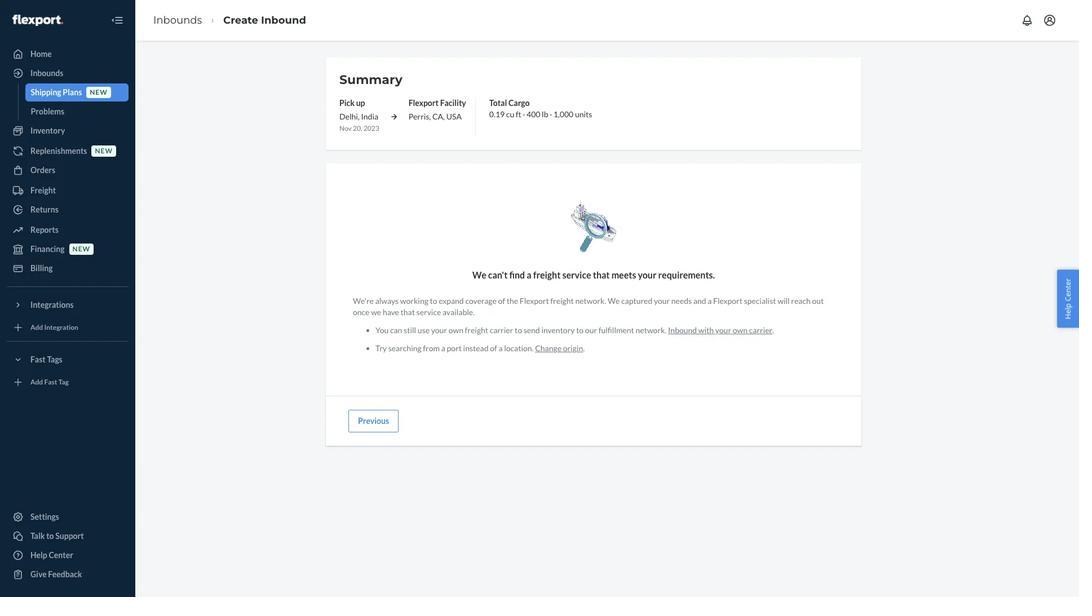 Task type: locate. For each thing, give the bounding box(es) containing it.
expand
[[439, 296, 464, 306]]

0 vertical spatial we
[[472, 270, 487, 280]]

0 vertical spatial service
[[563, 270, 591, 280]]

1 vertical spatial of
[[490, 343, 497, 353]]

0 vertical spatial inbounds link
[[153, 14, 202, 26]]

0 vertical spatial that
[[593, 270, 610, 280]]

1 vertical spatial help
[[30, 550, 47, 560]]

1 vertical spatial service
[[417, 307, 441, 317]]

inbound right the create
[[261, 14, 306, 26]]

inbounds
[[153, 14, 202, 26], [30, 68, 63, 78]]

0 vertical spatial .
[[773, 325, 774, 335]]

1 horizontal spatial center
[[1063, 278, 1074, 301]]

replenishments
[[30, 146, 87, 156]]

find
[[510, 270, 525, 280]]

carrier up location.
[[490, 325, 513, 335]]

. down "you can still use your own freight carrier to send inventory to our fulfillment network. inbound with your own carrier ."
[[583, 343, 585, 353]]

new
[[90, 88, 108, 97], [95, 147, 113, 155], [73, 245, 90, 253]]

network. inside we're always working to expand coverage of the flexport freight network. we captured your needs and a flexport specialist will reach out once we have that service available.
[[576, 296, 606, 306]]

1 horizontal spatial network.
[[636, 325, 667, 335]]

center
[[1063, 278, 1074, 301], [49, 550, 73, 560]]

new for replenishments
[[95, 147, 113, 155]]

0 vertical spatial help
[[1063, 303, 1074, 319]]

1 vertical spatial center
[[49, 550, 73, 560]]

a
[[527, 270, 532, 280], [708, 296, 712, 306], [441, 343, 445, 353], [499, 343, 503, 353]]

reach
[[791, 296, 811, 306]]

. down specialist
[[773, 325, 774, 335]]

own right with
[[733, 325, 748, 335]]

lb
[[542, 110, 548, 119]]

0 vertical spatial inbounds
[[153, 14, 202, 26]]

0 horizontal spatial ·
[[523, 110, 525, 119]]

flexport up the perris,
[[409, 98, 439, 108]]

financing
[[30, 244, 65, 254]]

flexport
[[409, 98, 439, 108], [520, 296, 549, 306], [713, 296, 743, 306]]

your left needs
[[654, 296, 670, 306]]

flexport logo image
[[12, 15, 63, 26]]

tag
[[59, 378, 69, 387]]

0 vertical spatial new
[[90, 88, 108, 97]]

· right lb
[[550, 110, 552, 119]]

change
[[535, 343, 562, 353]]

create inbound link
[[223, 14, 306, 26]]

add
[[30, 323, 43, 332], [30, 378, 43, 387]]

open account menu image
[[1043, 14, 1057, 27]]

we
[[472, 270, 487, 280], [608, 296, 620, 306]]

freight link
[[7, 182, 129, 200]]

of right instead
[[490, 343, 497, 353]]

that down working
[[401, 307, 415, 317]]

to inside button
[[46, 531, 54, 541]]

1 vertical spatial .
[[583, 343, 585, 353]]

1 horizontal spatial ·
[[550, 110, 552, 119]]

0 vertical spatial add
[[30, 323, 43, 332]]

can
[[390, 325, 402, 335]]

inbounds link
[[153, 14, 202, 26], [7, 64, 129, 82]]

we left the 'captured'
[[608, 296, 620, 306]]

0 horizontal spatial flexport
[[409, 98, 439, 108]]

1 vertical spatial new
[[95, 147, 113, 155]]

units
[[575, 110, 592, 119]]

0 horizontal spatial help
[[30, 550, 47, 560]]

a right 'and'
[[708, 296, 712, 306]]

summary
[[340, 72, 403, 87]]

0 horizontal spatial own
[[449, 325, 464, 335]]

1 horizontal spatial own
[[733, 325, 748, 335]]

1 horizontal spatial inbounds
[[153, 14, 202, 26]]

0 horizontal spatial network.
[[576, 296, 606, 306]]

plans
[[63, 87, 82, 97]]

fast left tags
[[30, 355, 46, 364]]

0 vertical spatial center
[[1063, 278, 1074, 301]]

close navigation image
[[111, 14, 124, 27]]

1 vertical spatial freight
[[551, 296, 574, 306]]

0 vertical spatial help center
[[1063, 278, 1074, 319]]

integrations button
[[7, 296, 129, 314]]

1 vertical spatial that
[[401, 307, 415, 317]]

to left expand
[[430, 296, 437, 306]]

1 own from the left
[[449, 325, 464, 335]]

of
[[498, 296, 505, 306], [490, 343, 497, 353]]

tags
[[47, 355, 62, 364]]

2 · from the left
[[550, 110, 552, 119]]

0 vertical spatial inbound
[[261, 14, 306, 26]]

fast
[[30, 355, 46, 364], [44, 378, 57, 387]]

fulfillment
[[599, 325, 634, 335]]

breadcrumbs navigation
[[144, 4, 315, 37]]

carrier down specialist
[[749, 325, 773, 335]]

new down reports link
[[73, 245, 90, 253]]

add left integration
[[30, 323, 43, 332]]

of left the
[[498, 296, 505, 306]]

you
[[376, 325, 389, 335]]

searching
[[388, 343, 422, 353]]

ft
[[516, 110, 522, 119]]

your right use
[[431, 325, 447, 335]]

0 horizontal spatial we
[[472, 270, 487, 280]]

1 vertical spatial inbounds link
[[7, 64, 129, 82]]

new up orders link
[[95, 147, 113, 155]]

1 vertical spatial add
[[30, 378, 43, 387]]

0 horizontal spatial service
[[417, 307, 441, 317]]

have
[[383, 307, 399, 317]]

facility
[[440, 98, 466, 108]]

total cargo 0.19 cu ft · 400 lb · 1,000 units
[[489, 98, 592, 119]]

1 horizontal spatial service
[[563, 270, 591, 280]]

0 vertical spatial freight
[[533, 270, 561, 280]]

fast inside dropdown button
[[30, 355, 46, 364]]

1 horizontal spatial we
[[608, 296, 620, 306]]

use
[[418, 325, 430, 335]]

0.19
[[489, 110, 505, 119]]

perris,
[[409, 112, 431, 121]]

freight right 'find'
[[533, 270, 561, 280]]

that
[[593, 270, 610, 280], [401, 307, 415, 317]]

freight up inventory
[[551, 296, 574, 306]]

that inside we're always working to expand coverage of the flexport freight network. we captured your needs and a flexport specialist will reach out once we have that service available.
[[401, 307, 415, 317]]

shipping plans
[[31, 87, 82, 97]]

to right talk
[[46, 531, 54, 541]]

change origin button
[[535, 343, 583, 354]]

1 vertical spatial inbounds
[[30, 68, 63, 78]]

own
[[449, 325, 464, 335], [733, 325, 748, 335]]

2 add from the top
[[30, 378, 43, 387]]

freight up instead
[[465, 325, 488, 335]]

1 horizontal spatial help center
[[1063, 278, 1074, 319]]

specialist
[[744, 296, 776, 306]]

help center button
[[1058, 270, 1079, 328]]

0 vertical spatial fast
[[30, 355, 46, 364]]

flexport right 'and'
[[713, 296, 743, 306]]

1 horizontal spatial help
[[1063, 303, 1074, 319]]

service
[[563, 270, 591, 280], [417, 307, 441, 317]]

previous
[[358, 416, 389, 426]]

0 vertical spatial of
[[498, 296, 505, 306]]

1 add from the top
[[30, 323, 43, 332]]

of inside we're always working to expand coverage of the flexport freight network. we captured your needs and a flexport specialist will reach out once we have that service available.
[[498, 296, 505, 306]]

1 horizontal spatial .
[[773, 325, 774, 335]]

.
[[773, 325, 774, 335], [583, 343, 585, 353]]

· right ft
[[523, 110, 525, 119]]

fast left tag
[[44, 378, 57, 387]]

1 vertical spatial inbound
[[668, 325, 697, 335]]

inbounds link inside breadcrumbs navigation
[[153, 14, 202, 26]]

1 horizontal spatial of
[[498, 296, 505, 306]]

talk
[[30, 531, 45, 541]]

2 vertical spatial new
[[73, 245, 90, 253]]

network. down the 'captured'
[[636, 325, 667, 335]]

pick
[[340, 98, 355, 108]]

that left meets
[[593, 270, 610, 280]]

0 horizontal spatial of
[[490, 343, 497, 353]]

1 horizontal spatial that
[[593, 270, 610, 280]]

your right with
[[716, 325, 732, 335]]

·
[[523, 110, 525, 119], [550, 110, 552, 119]]

0 horizontal spatial carrier
[[490, 325, 513, 335]]

help
[[1063, 303, 1074, 319], [30, 550, 47, 560]]

service down working
[[417, 307, 441, 317]]

flexport right the
[[520, 296, 549, 306]]

new right plans
[[90, 88, 108, 97]]

open notifications image
[[1021, 14, 1034, 27]]

add down the fast tags
[[30, 378, 43, 387]]

we can't find a freight service that meets your requirements.
[[472, 270, 715, 280]]

inbound left with
[[668, 325, 697, 335]]

inbound
[[261, 14, 306, 26], [668, 325, 697, 335]]

with
[[699, 325, 714, 335]]

0 horizontal spatial inbound
[[261, 14, 306, 26]]

of for a
[[490, 343, 497, 353]]

freight
[[533, 270, 561, 280], [551, 296, 574, 306], [465, 325, 488, 335]]

we left can't
[[472, 270, 487, 280]]

own up port
[[449, 325, 464, 335]]

returns
[[30, 205, 59, 214]]

your right meets
[[638, 270, 657, 280]]

give feedback button
[[7, 566, 129, 584]]

1 vertical spatial help center
[[30, 550, 73, 560]]

reports link
[[7, 221, 129, 239]]

1 horizontal spatial flexport
[[520, 296, 549, 306]]

2 horizontal spatial flexport
[[713, 296, 743, 306]]

1 horizontal spatial carrier
[[749, 325, 773, 335]]

1 vertical spatial network.
[[636, 325, 667, 335]]

1 vertical spatial we
[[608, 296, 620, 306]]

network. down we can't find a freight service that meets your requirements.
[[576, 296, 606, 306]]

0 horizontal spatial center
[[49, 550, 73, 560]]

0 horizontal spatial inbounds
[[30, 68, 63, 78]]

1 horizontal spatial inbounds link
[[153, 14, 202, 26]]

0 horizontal spatial help center
[[30, 550, 73, 560]]

origin
[[563, 343, 583, 353]]

service up we're always working to expand coverage of the flexport freight network. we captured your needs and a flexport specialist will reach out once we have that service available.
[[563, 270, 591, 280]]

add fast tag
[[30, 378, 69, 387]]

port
[[447, 343, 462, 353]]

your inside we're always working to expand coverage of the flexport freight network. we captured your needs and a flexport specialist will reach out once we have that service available.
[[654, 296, 670, 306]]

0 horizontal spatial that
[[401, 307, 415, 317]]

0 vertical spatial network.
[[576, 296, 606, 306]]

2 carrier from the left
[[749, 325, 773, 335]]

working
[[400, 296, 429, 306]]



Task type: describe. For each thing, give the bounding box(es) containing it.
shipping
[[31, 87, 61, 97]]

1 horizontal spatial inbound
[[668, 325, 697, 335]]

delhi,
[[340, 112, 360, 121]]

talk to support
[[30, 531, 84, 541]]

previous button
[[349, 410, 399, 433]]

fast tags button
[[7, 351, 129, 369]]

orders link
[[7, 161, 129, 179]]

1 carrier from the left
[[490, 325, 513, 335]]

help inside the help center button
[[1063, 303, 1074, 319]]

of for the
[[498, 296, 505, 306]]

fast tags
[[30, 355, 62, 364]]

meets
[[612, 270, 636, 280]]

add for add fast tag
[[30, 378, 43, 387]]

freight inside we're always working to expand coverage of the flexport freight network. we captured your needs and a flexport specialist will reach out once we have that service available.
[[551, 296, 574, 306]]

create
[[223, 14, 258, 26]]

2 own from the left
[[733, 325, 748, 335]]

reports
[[30, 225, 59, 235]]

inventory link
[[7, 122, 129, 140]]

flexport inside flexport facility perris, ca, usa
[[409, 98, 439, 108]]

0 horizontal spatial inbounds link
[[7, 64, 129, 82]]

integration
[[44, 323, 78, 332]]

will
[[778, 296, 790, 306]]

1 vertical spatial fast
[[44, 378, 57, 387]]

settings link
[[7, 508, 129, 526]]

20,
[[353, 124, 362, 133]]

help center inside help center link
[[30, 550, 73, 560]]

we inside we're always working to expand coverage of the flexport freight network. we captured your needs and a flexport specialist will reach out once we have that service available.
[[608, 296, 620, 306]]

support
[[55, 531, 84, 541]]

problems link
[[25, 103, 129, 121]]

a left location.
[[499, 343, 503, 353]]

inventory
[[30, 126, 65, 135]]

new for shipping plans
[[90, 88, 108, 97]]

add fast tag link
[[7, 373, 129, 391]]

problems
[[31, 107, 64, 116]]

to left the send
[[515, 325, 522, 335]]

freight
[[30, 186, 56, 195]]

and
[[694, 296, 706, 306]]

the
[[507, 296, 518, 306]]

help inside help center link
[[30, 550, 47, 560]]

total
[[489, 98, 507, 108]]

a left port
[[441, 343, 445, 353]]

we
[[371, 307, 381, 317]]

instead
[[463, 343, 489, 353]]

always
[[375, 296, 399, 306]]

needs
[[672, 296, 692, 306]]

captured
[[622, 296, 653, 306]]

try
[[376, 343, 387, 353]]

ca,
[[433, 112, 445, 121]]

add for add integration
[[30, 323, 43, 332]]

create inbound
[[223, 14, 306, 26]]

returns link
[[7, 201, 129, 219]]

location.
[[504, 343, 534, 353]]

1 · from the left
[[523, 110, 525, 119]]

we're
[[353, 296, 374, 306]]

feedback
[[48, 570, 82, 579]]

try searching from a port instead of a location. change origin .
[[376, 343, 585, 353]]

can't
[[488, 270, 508, 280]]

orders
[[30, 165, 55, 175]]

inbound inside breadcrumbs navigation
[[261, 14, 306, 26]]

integrations
[[30, 300, 74, 310]]

400
[[527, 110, 541, 119]]

add integration
[[30, 323, 78, 332]]

billing link
[[7, 259, 129, 277]]

1,000
[[554, 110, 574, 119]]

to left our
[[576, 325, 584, 335]]

2023
[[364, 124, 379, 133]]

cargo
[[509, 98, 530, 108]]

center inside button
[[1063, 278, 1074, 301]]

once
[[353, 307, 370, 317]]

inbound with your own carrier button
[[668, 325, 773, 336]]

flexport facility perris, ca, usa
[[409, 98, 466, 121]]

talk to support button
[[7, 527, 129, 545]]

available.
[[443, 307, 475, 317]]

up
[[356, 98, 365, 108]]

inbounds inside breadcrumbs navigation
[[153, 14, 202, 26]]

add integration link
[[7, 319, 129, 337]]

new for financing
[[73, 245, 90, 253]]

nov
[[340, 124, 352, 133]]

coverage
[[466, 296, 497, 306]]

settings
[[30, 512, 59, 522]]

from
[[423, 343, 440, 353]]

a right 'find'
[[527, 270, 532, 280]]

give feedback
[[30, 570, 82, 579]]

give
[[30, 570, 47, 579]]

home
[[30, 49, 52, 59]]

send
[[524, 325, 540, 335]]

0 horizontal spatial .
[[583, 343, 585, 353]]

2 vertical spatial freight
[[465, 325, 488, 335]]

we're always working to expand coverage of the flexport freight network. we captured your needs and a flexport specialist will reach out once we have that service available.
[[353, 296, 824, 317]]

help center inside button
[[1063, 278, 1074, 319]]

out
[[812, 296, 824, 306]]

home link
[[7, 45, 129, 63]]

pick up delhi, india nov 20, 2023
[[340, 98, 379, 133]]

india
[[361, 112, 378, 121]]

to inside we're always working to expand coverage of the flexport freight network. we captured your needs and a flexport specialist will reach out once we have that service available.
[[430, 296, 437, 306]]

a inside we're always working to expand coverage of the flexport freight network. we captured your needs and a flexport specialist will reach out once we have that service available.
[[708, 296, 712, 306]]

inventory
[[542, 325, 575, 335]]

service inside we're always working to expand coverage of the flexport freight network. we captured your needs and a flexport specialist will reach out once we have that service available.
[[417, 307, 441, 317]]



Task type: vqa. For each thing, say whether or not it's contained in the screenshot.
the , to the right
no



